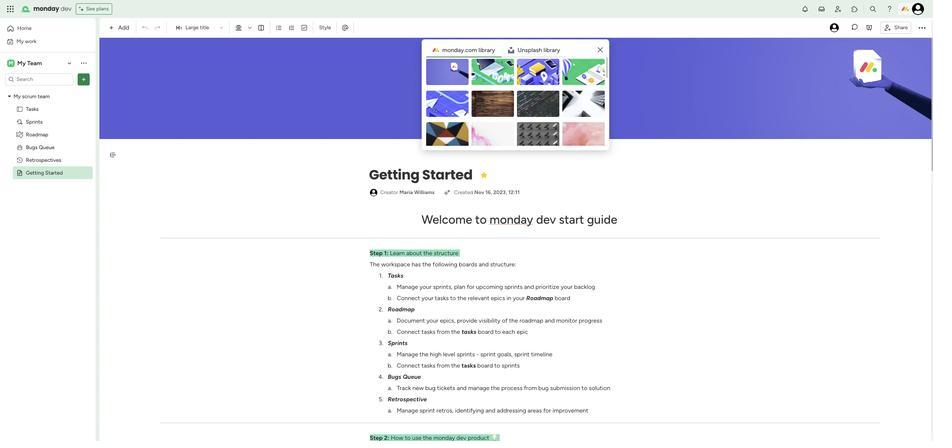 Task type: describe. For each thing, give the bounding box(es) containing it.
team
[[27, 59, 42, 67]]

tasks down document
[[422, 329, 435, 336]]

invite members image
[[835, 5, 842, 13]]

1:
[[384, 250, 389, 257]]

board for board to sprints
[[477, 362, 493, 370]]

. for track new bug tickets and manage the process from bug submission to solution
[[391, 385, 392, 392]]

b for connect tasks from the tasks board to each epic
[[388, 329, 391, 336]]

relevant
[[468, 295, 489, 302]]

structure:
[[490, 261, 516, 268]]

sprints,
[[433, 284, 453, 291]]

the down the epics, on the bottom left of page
[[451, 329, 460, 336]]

photo 1551522355 dbf80597eba8.jpeg image
[[563, 91, 605, 117]]

. for roadmap
[[382, 306, 383, 313]]

v2 ellipsis image
[[919, 23, 926, 33]]

your for document your epics, provide visibility of the roadmap and monitor progress
[[427, 317, 438, 325]]

0 horizontal spatial roadmap
[[26, 132, 48, 138]]

c
[[465, 47, 469, 54]]

started inside list box
[[45, 170, 63, 176]]

workspace
[[381, 261, 410, 268]]

2
[[379, 306, 382, 313]]

2 horizontal spatial sprint
[[514, 351, 530, 358]]

connect for connect tasks from the tasks board to each epic
[[397, 329, 420, 336]]

backlog
[[574, 284, 595, 291]]

2 r from the left
[[490, 47, 492, 54]]

board for board to each epic
[[478, 329, 494, 336]]

h
[[539, 47, 542, 54]]

monday dev
[[33, 5, 71, 13]]

1 i from the left
[[480, 47, 481, 54]]

team
[[38, 93, 50, 100]]

bulleted list image
[[276, 24, 282, 31]]

following
[[433, 261, 457, 268]]

m
[[9, 60, 13, 66]]

5 .
[[379, 396, 383, 403]]

and right 'tickets' at the left bottom of page
[[457, 385, 467, 392]]

in
[[507, 295, 511, 302]]

document your epics, provide visibility of the roadmap and monitor progress
[[397, 317, 602, 325]]

epics
[[491, 295, 505, 302]]

paper_plane.png image
[[426, 91, 469, 117]]

2 o from the left
[[469, 47, 472, 54]]

board activity image
[[830, 23, 839, 32]]

layout image
[[258, 24, 265, 31]]

retrospectives
[[26, 157, 61, 163]]

my scrum team
[[14, 93, 50, 100]]

2 .
[[379, 306, 383, 313]]

1 horizontal spatial sprint
[[480, 351, 496, 358]]

from for board to each epic
[[437, 329, 450, 336]]

timeline
[[531, 351, 553, 358]]

3 r from the left
[[550, 47, 552, 54]]

0 horizontal spatial bugs queue
[[26, 144, 55, 151]]

to left each
[[495, 329, 501, 336]]

0 vertical spatial board
[[555, 295, 570, 302]]

b for connect tasks from the tasks board to sprints
[[388, 362, 391, 370]]

inbox image
[[818, 5, 826, 13]]

and right boards
[[479, 261, 489, 268]]

Getting Started field
[[367, 165, 475, 185]]

public board image
[[16, 106, 23, 113]]

workspace image
[[7, 59, 15, 67]]

large title
[[186, 24, 209, 31]]

step 1: learn about the structure
[[370, 250, 460, 257]]

of
[[502, 317, 508, 325]]

guide
[[587, 213, 618, 227]]

. for retrospective
[[382, 396, 383, 403]]

to down nov
[[475, 213, 487, 227]]

. for tasks
[[382, 272, 383, 280]]

my team
[[17, 59, 42, 67]]

5
[[379, 396, 382, 403]]

a . for manage sprint retros, identifying and addressing areas for improvement
[[388, 408, 392, 415]]

to down plan
[[450, 295, 456, 302]]

retrospective
[[388, 396, 427, 403]]

1 n from the left
[[451, 47, 454, 54]]

connect tasks from the tasks board to sprints
[[397, 362, 520, 370]]

. for bugs queue
[[382, 374, 384, 381]]

my work button
[[5, 35, 81, 47]]

roadmap
[[520, 317, 543, 325]]

and left prioritize
[[524, 284, 534, 291]]

scrum
[[22, 93, 36, 100]]

nov
[[474, 190, 484, 196]]

areas
[[528, 408, 542, 415]]

epics,
[[440, 317, 456, 325]]

1 bug from the left
[[425, 385, 436, 392]]

numbered list image
[[288, 24, 295, 31]]

1 horizontal spatial bugs
[[388, 374, 401, 381]]

0 horizontal spatial tasks
[[26, 106, 39, 112]]

your for connect your tasks to the relevant epics in your roadmap board
[[422, 295, 434, 302]]

a . for manage the high level sprints - sprint goals, sprint timeline
[[388, 351, 392, 358]]

u n s p l a s h l i b r a r y
[[518, 47, 560, 54]]

manage
[[468, 385, 490, 392]]

to left solution at the bottom of the page
[[582, 385, 587, 392]]

connect tasks from the tasks board to each epic
[[397, 329, 528, 336]]

the
[[370, 261, 380, 268]]

checklist image
[[301, 24, 308, 31]]

the workspace has the following boards and structure:
[[370, 261, 516, 268]]

welcome
[[422, 213, 472, 227]]

has
[[412, 261, 421, 268]]

process
[[501, 385, 523, 392]]

manage for manage the high level sprints - sprint goals, sprint timeline
[[397, 351, 418, 358]]

1 horizontal spatial bugs queue
[[388, 374, 421, 381]]

. for manage sprint retros, identifying and addressing areas for improvement
[[391, 408, 392, 415]]

4
[[379, 374, 382, 381]]

track
[[397, 385, 411, 392]]

a . for document your epics, provide visibility of the roadmap and monitor progress
[[388, 317, 392, 325]]

0 horizontal spatial getting started
[[26, 170, 63, 176]]

0 horizontal spatial sprint
[[420, 408, 435, 415]]

1 y from the left
[[461, 47, 464, 54]]

0 vertical spatial sprints
[[505, 284, 523, 291]]

large
[[186, 24, 199, 31]]

1 vertical spatial dev
[[536, 213, 556, 227]]

3 .
[[379, 340, 383, 347]]

solution
[[589, 385, 610, 392]]

connect for connect tasks from the tasks board to sprints
[[397, 362, 420, 370]]

. for manage your sprints, plan for upcoming sprints and prioritize your backlog
[[391, 284, 392, 291]]

0 horizontal spatial getting
[[26, 170, 44, 176]]

bugs inside list box
[[26, 144, 38, 151]]

full
[[404, 154, 412, 160]]

2 s from the left
[[536, 47, 539, 54]]

1 l from the left
[[479, 47, 480, 54]]

1 s from the left
[[525, 47, 528, 54]]

manage sprint retros, identifying and addressing areas for improvement
[[397, 408, 588, 415]]

b . for connect tasks from the tasks board to sprints
[[388, 362, 392, 370]]

make doc full width
[[380, 154, 426, 160]]

2 vertical spatial sprints
[[502, 362, 520, 370]]

tickets
[[437, 385, 455, 392]]

learn
[[390, 250, 405, 257]]

manage your sprints, plan for upcoming sprints and prioritize your backlog
[[397, 284, 595, 291]]

2 l from the left
[[532, 47, 533, 54]]

upcoming
[[476, 284, 503, 291]]

d
[[454, 47, 458, 54]]

0 vertical spatial dev
[[61, 5, 71, 13]]

created
[[454, 190, 473, 196]]

my work
[[17, 38, 36, 44]]

welcome to monday dev start guide
[[422, 213, 618, 227]]

Search in workspace field
[[16, 75, 63, 84]]

visibility
[[479, 317, 501, 325]]

mention image
[[342, 24, 349, 31]]

tasks down the provide
[[462, 329, 477, 336]]

p
[[528, 47, 532, 54]]

workspace selection element
[[7, 59, 43, 68]]

workspace options image
[[80, 59, 87, 67]]

manage for manage sprint retros, identifying and addressing areas for improvement
[[397, 408, 418, 415]]

the left high
[[420, 351, 429, 358]]

photo 1546962339 5ff89552b8ed.jpeg image
[[472, 91, 514, 117]]

1 horizontal spatial tasks
[[388, 272, 404, 280]]

the down plan
[[458, 295, 466, 302]]

photo 1559251606 c623743a6d76.jpeg image
[[563, 122, 605, 149]]

each
[[502, 329, 515, 336]]

photo 1551419762 4a3d998f6292.jpeg image
[[517, 91, 559, 117]]

getting inside field
[[369, 165, 420, 185]]

2 vertical spatial roadmap
[[388, 306, 415, 313]]



Task type: vqa. For each thing, say whether or not it's contained in the screenshot.
by
no



Task type: locate. For each thing, give the bounding box(es) containing it.
home
[[17, 25, 32, 32]]

photo 1557597774 9d273605dfa9.jpeg image
[[517, 122, 559, 149]]

your down sprints,
[[422, 295, 434, 302]]

1 vertical spatial b .
[[388, 329, 392, 336]]

my for my work
[[17, 38, 24, 44]]

0 horizontal spatial o
[[448, 47, 451, 54]]

roadmap up document
[[388, 306, 415, 313]]

make
[[380, 154, 393, 160]]

roadmap down prioritize
[[526, 295, 553, 302]]

b . for connect your tasks to the relevant epics in your roadmap board
[[388, 295, 392, 302]]

l
[[479, 47, 480, 54], [532, 47, 533, 54], [544, 47, 545, 54]]

0 vertical spatial roadmap
[[26, 132, 48, 138]]

connect for connect your tasks to the relevant epics in your roadmap board
[[397, 295, 420, 302]]

0 vertical spatial for
[[467, 284, 475, 291]]

y up the done.png image
[[492, 47, 495, 54]]

1
[[379, 272, 382, 280]]

1 vertical spatial bugs
[[388, 374, 401, 381]]

the right of
[[509, 317, 518, 325]]

monday down the "12:11"
[[490, 213, 533, 227]]

structure
[[434, 250, 458, 257]]

step
[[370, 250, 383, 257]]

3 l from the left
[[544, 47, 545, 54]]

my right caret down icon
[[14, 93, 21, 100]]

1 horizontal spatial y
[[492, 47, 495, 54]]

a . for track new bug tickets and manage the process from bug submission to solution
[[388, 385, 392, 392]]

identifying
[[455, 408, 484, 415]]

apps image
[[851, 5, 859, 13]]

notifications image
[[802, 5, 809, 13]]

sprints
[[505, 284, 523, 291], [457, 351, 475, 358], [502, 362, 520, 370]]

manage down retrospective
[[397, 408, 418, 415]]

from down level
[[437, 362, 450, 370]]

3 b . from the top
[[388, 362, 392, 370]]

2 bug from the left
[[538, 385, 549, 392]]

to
[[475, 213, 487, 227], [450, 295, 456, 302], [495, 329, 501, 336], [494, 362, 500, 370], [582, 385, 587, 392]]

1 horizontal spatial n
[[522, 47, 525, 54]]

b . for connect tasks from the tasks board to each epic
[[388, 329, 392, 336]]

0 horizontal spatial s
[[525, 47, 528, 54]]

creator
[[380, 190, 398, 196]]

share button
[[881, 22, 911, 34]]

2023,
[[493, 190, 507, 196]]

1 horizontal spatial bug
[[538, 385, 549, 392]]

5 a . from the top
[[388, 408, 392, 415]]

list box containing my scrum team
[[0, 89, 96, 281]]

0 vertical spatial my
[[17, 38, 24, 44]]

bug right new
[[425, 385, 436, 392]]

width
[[413, 154, 426, 160]]

0 vertical spatial tasks
[[26, 106, 39, 112]]

1 manage from the top
[[397, 284, 418, 291]]

tasks down sprints,
[[435, 295, 449, 302]]

bugs right 4 .
[[388, 374, 401, 381]]

y left c
[[461, 47, 464, 54]]

s right p
[[536, 47, 539, 54]]

started down the retrospectives
[[45, 170, 63, 176]]

2 n from the left
[[522, 47, 525, 54]]

2 m from the left
[[472, 47, 477, 54]]

bugs up the retrospectives
[[26, 144, 38, 151]]

n left c
[[451, 47, 454, 54]]

getting started inside the getting started field
[[369, 165, 473, 185]]

1 horizontal spatial getting started
[[369, 165, 473, 185]]

1 horizontal spatial started
[[422, 165, 473, 185]]

0 horizontal spatial sprints
[[26, 119, 43, 125]]

0 horizontal spatial queue
[[39, 144, 55, 151]]

1 horizontal spatial getting
[[369, 165, 420, 185]]

monitor
[[556, 317, 577, 325]]

board down prioritize
[[555, 295, 570, 302]]

board
[[555, 295, 570, 302], [478, 329, 494, 336], [477, 362, 493, 370]]

sprints up in
[[505, 284, 523, 291]]

y
[[461, 47, 464, 54], [492, 47, 495, 54], [557, 47, 560, 54]]

addressing
[[497, 408, 526, 415]]

monday up home button
[[33, 5, 59, 13]]

2 vertical spatial board
[[477, 362, 493, 370]]

4 r from the left
[[555, 47, 557, 54]]

your
[[420, 284, 432, 291], [561, 284, 573, 291], [422, 295, 434, 302], [513, 295, 525, 302], [427, 317, 438, 325]]

to down goals,
[[494, 362, 500, 370]]

search everything image
[[869, 5, 877, 13]]

1 vertical spatial roadmap
[[526, 295, 553, 302]]

1 horizontal spatial i
[[545, 47, 546, 54]]

connect up 'track'
[[397, 362, 420, 370]]

0 vertical spatial b .
[[388, 295, 392, 302]]

your right in
[[513, 295, 525, 302]]

b for connect your tasks to the relevant epics in your roadmap board
[[388, 295, 391, 302]]

the right about
[[423, 250, 432, 257]]

title
[[200, 24, 209, 31]]

0 vertical spatial connect
[[397, 295, 420, 302]]

0 horizontal spatial dev
[[61, 5, 71, 13]]

1 a . from the top
[[388, 284, 392, 291]]

public board image
[[16, 169, 23, 177]]

1 vertical spatial board
[[478, 329, 494, 336]]

sprints right "3 ."
[[388, 340, 408, 347]]

connect
[[397, 295, 420, 302], [397, 329, 420, 336], [397, 362, 420, 370]]

the left process
[[491, 385, 500, 392]]

1 horizontal spatial l
[[532, 47, 533, 54]]

0 horizontal spatial i
[[480, 47, 481, 54]]

1 horizontal spatial queue
[[403, 374, 421, 381]]

2 b . from the top
[[388, 329, 392, 336]]

b
[[481, 47, 485, 54], [546, 47, 550, 54], [388, 295, 391, 302], [388, 329, 391, 336], [388, 362, 391, 370]]

i right the h
[[545, 47, 546, 54]]

sprints down goals,
[[502, 362, 520, 370]]

sprint right -
[[480, 351, 496, 358]]

option
[[0, 90, 96, 91]]

maria williams image
[[912, 3, 924, 15]]

1 vertical spatial for
[[543, 408, 551, 415]]

i
[[480, 47, 481, 54], [545, 47, 546, 54]]

m left d
[[442, 47, 448, 54]]

my right workspace icon
[[17, 59, 26, 67]]

work
[[25, 38, 36, 44]]

2 horizontal spatial y
[[557, 47, 560, 54]]

1 vertical spatial my
[[17, 59, 26, 67]]

1 b . from the top
[[388, 295, 392, 302]]

boards
[[459, 261, 477, 268]]

n left p
[[522, 47, 525, 54]]

connect up document
[[397, 295, 420, 302]]

0 vertical spatial manage
[[397, 284, 418, 291]]

o left d
[[448, 47, 451, 54]]

sprints
[[26, 119, 43, 125], [388, 340, 408, 347]]

bugs queue up 'track'
[[388, 374, 421, 381]]

3 y from the left
[[557, 47, 560, 54]]

my left work
[[17, 38, 24, 44]]

2 a . from the top
[[388, 317, 392, 325]]

. for sprints
[[382, 340, 383, 347]]

level
[[443, 351, 455, 358]]

home button
[[5, 23, 81, 35]]

4 .
[[379, 374, 384, 381]]

1 o from the left
[[448, 47, 451, 54]]

remove from favorites image
[[480, 171, 488, 179]]

1 vertical spatial monday
[[490, 213, 533, 227]]

1 horizontal spatial sprints
[[388, 340, 408, 347]]

queue
[[39, 144, 55, 151], [403, 374, 421, 381]]

0 vertical spatial bugs queue
[[26, 144, 55, 151]]

4 a . from the top
[[388, 385, 392, 392]]

from for board to sprints
[[437, 362, 450, 370]]

0 vertical spatial from
[[437, 329, 450, 336]]

for right plan
[[467, 284, 475, 291]]

0 vertical spatial monday
[[33, 5, 59, 13]]

1 m from the left
[[442, 47, 448, 54]]

sprints down my scrum team
[[26, 119, 43, 125]]

0 horizontal spatial for
[[467, 284, 475, 291]]

progress
[[579, 317, 602, 325]]

1 vertical spatial connect
[[397, 329, 420, 336]]

your left the epics, on the bottom left of page
[[427, 317, 438, 325]]

williams
[[414, 190, 435, 196]]

u
[[518, 47, 522, 54]]

2 horizontal spatial l
[[544, 47, 545, 54]]

your for manage your sprints, plan for upcoming sprints and prioritize your backlog
[[420, 284, 432, 291]]

0 vertical spatial queue
[[39, 144, 55, 151]]

0 vertical spatial bugs
[[26, 144, 38, 151]]

2 vertical spatial from
[[524, 385, 537, 392]]

my for my scrum team
[[14, 93, 21, 100]]

style
[[319, 24, 331, 31]]

see plans
[[86, 6, 109, 12]]

2 y from the left
[[492, 47, 495, 54]]

getting right public board icon
[[26, 170, 44, 176]]

agenda.png image
[[563, 59, 605, 85]]

tasks down high
[[422, 362, 435, 370]]

2 vertical spatial connect
[[397, 362, 420, 370]]

manage the high level sprints - sprint goals, sprint timeline
[[397, 351, 553, 358]]

manage down has
[[397, 284, 418, 291]]

document
[[397, 317, 425, 325]]

. for manage the high level sprints - sprint goals, sprint timeline
[[391, 351, 392, 358]]

options image
[[80, 76, 87, 83]]

y right the h
[[557, 47, 560, 54]]

3 manage from the top
[[397, 408, 418, 415]]

bug
[[425, 385, 436, 392], [538, 385, 549, 392]]

r
[[485, 47, 487, 54], [490, 47, 492, 54], [550, 47, 552, 54], [555, 47, 557, 54]]

created nov 16, 2023, 12:11
[[454, 190, 520, 196]]

1 horizontal spatial roadmap
[[388, 306, 415, 313]]

1 vertical spatial tasks
[[388, 272, 404, 280]]

l right c
[[479, 47, 480, 54]]

your left sprints,
[[420, 284, 432, 291]]

bug left submission
[[538, 385, 549, 392]]

1 r from the left
[[485, 47, 487, 54]]

manage
[[397, 284, 418, 291], [397, 351, 418, 358], [397, 408, 418, 415]]

the down level
[[451, 362, 460, 370]]

1 vertical spatial manage
[[397, 351, 418, 358]]

a . for manage your sprints, plan for upcoming sprints and prioritize your backlog
[[388, 284, 392, 291]]

add button
[[106, 22, 134, 34]]

for
[[467, 284, 475, 291], [543, 408, 551, 415]]

manage for manage your sprints, plan for upcoming sprints and prioritize your backlog
[[397, 284, 418, 291]]

sprint left retros,
[[420, 408, 435, 415]]

1 vertical spatial sprints
[[388, 340, 408, 347]]

1 horizontal spatial m
[[472, 47, 477, 54]]

0 horizontal spatial monday
[[33, 5, 59, 13]]

0 horizontal spatial m
[[442, 47, 448, 54]]

tasks down manage the high level sprints - sprint goals, sprint timeline
[[462, 362, 476, 370]]

0 vertical spatial sprints
[[26, 119, 43, 125]]

monday
[[33, 5, 59, 13], [490, 213, 533, 227]]

.
[[464, 47, 465, 54], [382, 272, 383, 280], [391, 284, 392, 291], [391, 295, 392, 302], [382, 306, 383, 313], [391, 317, 392, 325], [391, 329, 392, 336], [382, 340, 383, 347], [391, 351, 392, 358], [391, 362, 392, 370], [382, 374, 384, 381], [391, 385, 392, 392], [382, 396, 383, 403], [391, 408, 392, 415]]

list box
[[0, 89, 96, 281]]

dev left the see
[[61, 5, 71, 13]]

getting down make doc full width button
[[369, 165, 420, 185]]

goals,
[[497, 351, 513, 358]]

1 vertical spatial sprints
[[457, 351, 475, 358]]

b .
[[388, 295, 392, 302], [388, 329, 392, 336], [388, 362, 392, 370]]

2 manage from the top
[[397, 351, 418, 358]]

sprints left -
[[457, 351, 475, 358]]

-
[[476, 351, 479, 358]]

track new bug tickets and manage the process from bug submission to solution
[[397, 385, 610, 392]]

0 horizontal spatial started
[[45, 170, 63, 176]]

2 vertical spatial manage
[[397, 408, 418, 415]]

1 horizontal spatial o
[[469, 47, 472, 54]]

0 horizontal spatial bugs
[[26, 144, 38, 151]]

a
[[458, 47, 461, 54], [487, 47, 490, 54], [533, 47, 536, 54], [552, 47, 555, 54], [388, 284, 391, 291], [388, 317, 391, 325], [388, 351, 391, 358], [388, 385, 391, 392], [388, 408, 391, 415]]

connect down document
[[397, 329, 420, 336]]

roadmap up the retrospectives
[[26, 132, 48, 138]]

manage left high
[[397, 351, 418, 358]]

your left backlog
[[561, 284, 573, 291]]

i right c
[[480, 47, 481, 54]]

submission
[[550, 385, 580, 392]]

3 connect from the top
[[397, 362, 420, 370]]

0 horizontal spatial n
[[451, 47, 454, 54]]

1 horizontal spatial for
[[543, 408, 551, 415]]

queue up the retrospectives
[[39, 144, 55, 151]]

m
[[442, 47, 448, 54], [472, 47, 477, 54]]

my inside button
[[17, 38, 24, 44]]

2 connect from the top
[[397, 329, 420, 336]]

caret down image
[[8, 94, 11, 99]]

bugs queue up the retrospectives
[[26, 144, 55, 151]]

2 vertical spatial b .
[[388, 362, 392, 370]]

o right d
[[469, 47, 472, 54]]

getting started down the retrospectives
[[26, 170, 63, 176]]

getting
[[369, 165, 420, 185], [26, 170, 44, 176]]

photo 1553532434 5ab5b6b84993.jpeg image
[[426, 122, 469, 149]]

done.png image
[[472, 59, 514, 85]]

retros,
[[437, 408, 454, 415]]

sprint right goals,
[[514, 351, 530, 358]]

0 horizontal spatial l
[[479, 47, 480, 54]]

and left monitor
[[545, 317, 555, 325]]

sprints inside list box
[[26, 119, 43, 125]]

my
[[17, 38, 24, 44], [17, 59, 26, 67], [14, 93, 21, 100]]

s right u
[[525, 47, 528, 54]]

see
[[86, 6, 95, 12]]

1 vertical spatial from
[[437, 362, 450, 370]]

the right has
[[422, 261, 431, 268]]

2 i from the left
[[545, 47, 546, 54]]

share
[[895, 24, 908, 31]]

1 connect from the top
[[397, 295, 420, 302]]

m right c
[[472, 47, 477, 54]]

plan
[[454, 284, 465, 291]]

board down visibility
[[478, 329, 494, 336]]

real_estate.png image
[[517, 59, 559, 85]]

1 vertical spatial queue
[[403, 374, 421, 381]]

roadmap
[[26, 132, 48, 138], [526, 295, 553, 302], [388, 306, 415, 313]]

getting started up williams
[[369, 165, 473, 185]]

new
[[413, 385, 424, 392]]

2 vertical spatial my
[[14, 93, 21, 100]]

about
[[406, 250, 422, 257]]

1 horizontal spatial dev
[[536, 213, 556, 227]]

l right the h
[[544, 47, 545, 54]]

sprint
[[480, 351, 496, 358], [514, 351, 530, 358], [420, 408, 435, 415]]

0 horizontal spatial y
[[461, 47, 464, 54]]

tasks down "workspace"
[[388, 272, 404, 280]]

from down the epics, on the bottom left of page
[[437, 329, 450, 336]]

12:11
[[508, 190, 520, 196]]

. for document your epics, provide visibility of the roadmap and monitor progress
[[391, 317, 392, 325]]

3 a . from the top
[[388, 351, 392, 358]]

select product image
[[7, 5, 14, 13]]

see plans button
[[76, 3, 112, 15]]

queue up new
[[403, 374, 421, 381]]

s
[[525, 47, 528, 54], [536, 47, 539, 54]]

1 horizontal spatial monday
[[490, 213, 533, 227]]

dev left start
[[536, 213, 556, 227]]

help image
[[886, 5, 893, 13]]

my inside workspace selection element
[[17, 59, 26, 67]]

high
[[430, 351, 442, 358]]

tasks right public board image
[[26, 106, 39, 112]]

for right areas
[[543, 408, 551, 415]]

add
[[118, 24, 129, 31]]

16,
[[486, 190, 492, 196]]

0 horizontal spatial bug
[[425, 385, 436, 392]]

provide
[[457, 317, 477, 325]]

started up created
[[422, 165, 473, 185]]

1 .
[[379, 272, 383, 280]]

connect your tasks to the relevant epics in your roadmap board
[[397, 295, 570, 302]]

from right process
[[524, 385, 537, 392]]

my for my team
[[17, 59, 26, 67]]

board down -
[[477, 362, 493, 370]]

photo 1556139943 4bdca53adf1e.jpeg image
[[472, 122, 514, 149]]

1 vertical spatial bugs queue
[[388, 374, 421, 381]]

l left the h
[[532, 47, 533, 54]]

and right identifying
[[486, 408, 495, 415]]

1 horizontal spatial s
[[536, 47, 539, 54]]

2 horizontal spatial roadmap
[[526, 295, 553, 302]]

started inside field
[[422, 165, 473, 185]]



